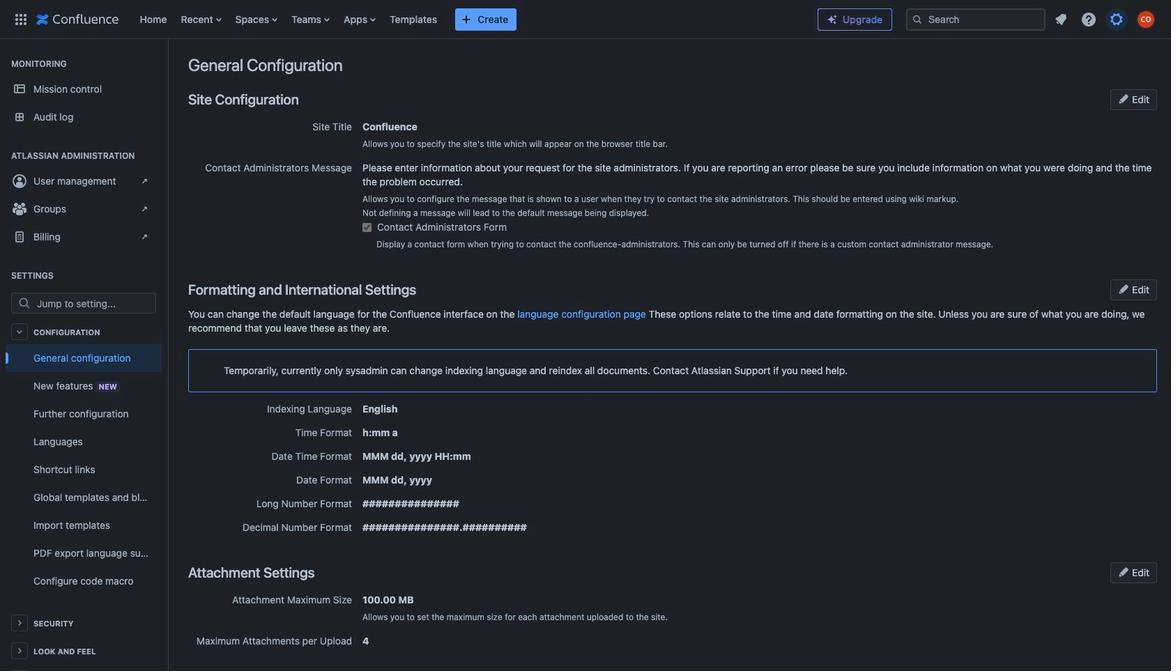 Task type: describe. For each thing, give the bounding box(es) containing it.
premium image
[[827, 14, 838, 25]]

2 small image from the top
[[1118, 567, 1130, 578]]

search image
[[912, 14, 923, 25]]

Search field
[[906, 8, 1046, 30]]

notification icon image
[[1053, 11, 1069, 28]]

list for premium icon on the right top
[[1049, 7, 1163, 32]]



Task type: vqa. For each thing, say whether or not it's contained in the screenshot.
SHOW MORE image
no



Task type: locate. For each thing, give the bounding box(es) containing it.
1 small image from the top
[[1118, 284, 1130, 295]]

1 horizontal spatial list
[[1049, 7, 1163, 32]]

0 horizontal spatial list
[[133, 0, 807, 39]]

global element
[[8, 0, 807, 39]]

help icon image
[[1081, 11, 1097, 28]]

main content
[[167, 39, 1171, 53]]

None checkbox
[[363, 223, 372, 232]]

banner
[[0, 0, 1171, 42]]

collapse sidebar image
[[152, 46, 183, 74]]

Settings Search field
[[33, 293, 155, 313]]

None search field
[[906, 8, 1046, 30]]

list for appswitcher icon
[[133, 0, 807, 39]]

appswitcher icon image
[[13, 11, 29, 28]]

region
[[6, 344, 162, 595]]

list
[[133, 0, 807, 39], [1049, 7, 1163, 32]]

0 vertical spatial small image
[[1118, 284, 1130, 295]]

small image
[[1118, 284, 1130, 295], [1118, 567, 1130, 578]]

confluence image
[[36, 11, 119, 28], [36, 11, 119, 28]]

1 vertical spatial small image
[[1118, 567, 1130, 578]]

small image
[[1118, 93, 1130, 105]]

settings icon image
[[1108, 11, 1125, 28]]



